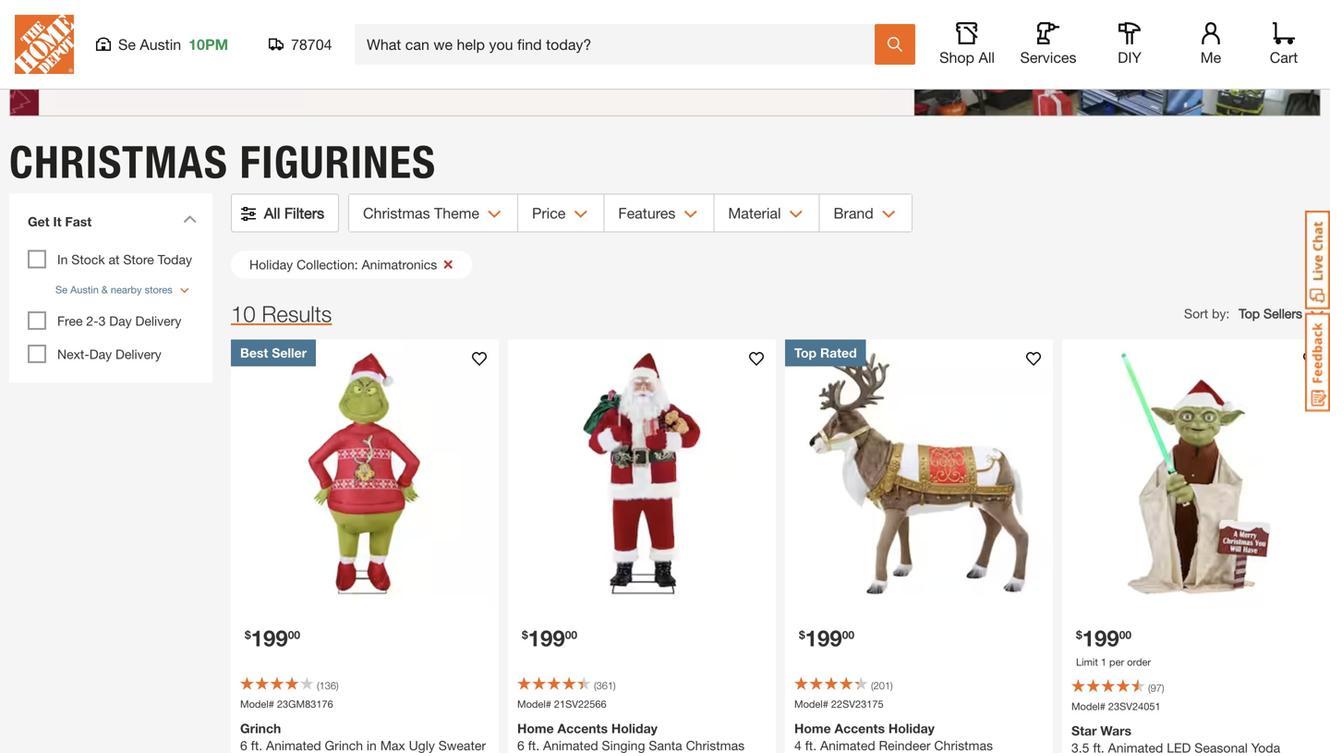 Task type: locate. For each thing, give the bounding box(es) containing it.
open arrow image inside christmas theme link
[[488, 210, 502, 219]]

day down 3
[[89, 346, 112, 362]]

1 horizontal spatial home
[[795, 721, 831, 736]]

day right 3
[[109, 313, 132, 328]]

christmas up animatronics
[[363, 204, 430, 222]]

0 vertical spatial austin
[[140, 36, 181, 53]]

0 horizontal spatial se
[[55, 284, 67, 296]]

00 up 22sv23175
[[842, 628, 855, 641]]

2 home accents holiday from the left
[[795, 721, 935, 736]]

holiday up 10 results
[[249, 257, 293, 272]]

all left filters
[[264, 204, 280, 222]]

1 horizontal spatial open arrow image
[[574, 210, 588, 219]]

1 horizontal spatial se
[[118, 36, 136, 53]]

00 up 21sv22566
[[565, 628, 578, 641]]

) for ( 201 )
[[891, 680, 893, 692]]

shop all button
[[938, 22, 997, 67]]

open arrow image inside features link
[[684, 210, 698, 219]]

1 vertical spatial christmas
[[363, 204, 430, 222]]

1 horizontal spatial home accents holiday link
[[795, 721, 1044, 753]]

0 horizontal spatial open arrow image
[[488, 210, 502, 219]]

diy button
[[1100, 22, 1160, 67]]

accents down 22sv23175
[[835, 721, 885, 736]]

3 $ from the left
[[799, 628, 805, 641]]

diy
[[1118, 49, 1142, 66]]

austin left 10pm
[[140, 36, 181, 53]]

97
[[1151, 682, 1162, 694]]

model# 23sv24051
[[1072, 700, 1161, 712]]

0 vertical spatial day
[[109, 313, 132, 328]]

open arrow image for price
[[574, 210, 588, 219]]

open arrow image inside price link
[[574, 210, 588, 219]]

$ 199 00 for 23gm83176
[[245, 625, 300, 651]]

feedback link image
[[1306, 312, 1330, 412]]

0 horizontal spatial holiday
[[249, 257, 293, 272]]

( for 136
[[317, 680, 319, 692]]

( up 23gm83176
[[317, 680, 319, 692]]

1 $ 199 00 from the left
[[245, 625, 300, 651]]

austin for &
[[70, 284, 99, 296]]

model# up star
[[1072, 700, 1106, 712]]

christmas for christmas theme
[[363, 204, 430, 222]]

1 vertical spatial se
[[55, 284, 67, 296]]

top right "by:"
[[1239, 306, 1260, 321]]

home accents holiday link down "201"
[[795, 721, 1044, 753]]

$ 199 00
[[245, 625, 300, 651], [522, 625, 578, 651], [799, 625, 855, 651], [1076, 625, 1132, 651]]

2 open arrow image from the left
[[574, 210, 588, 219]]

1 horizontal spatial austin
[[140, 36, 181, 53]]

limit
[[1076, 656, 1098, 668]]

199 up model# 22sv23175
[[805, 625, 842, 651]]

00 up per
[[1120, 628, 1132, 641]]

1 vertical spatial all
[[264, 204, 280, 222]]

open arrow image inside brand link
[[882, 210, 896, 219]]

open arrow image right the theme
[[488, 210, 502, 219]]

get
[[28, 214, 50, 229]]

0 vertical spatial top
[[1239, 306, 1260, 321]]

top
[[1239, 306, 1260, 321], [795, 345, 817, 360]]

2 accents from the left
[[835, 721, 885, 736]]

199 up model# 21sv22566
[[528, 625, 565, 651]]

3 $ 199 00 from the left
[[799, 625, 855, 651]]

2 $ from the left
[[522, 628, 528, 641]]

$
[[245, 628, 251, 641], [522, 628, 528, 641], [799, 628, 805, 641], [1076, 628, 1083, 641]]

accents down 21sv22566
[[558, 721, 608, 736]]

sellers
[[1264, 306, 1303, 321]]

holiday collection: animatronics button
[[231, 251, 472, 279]]

home down model# 22sv23175
[[795, 721, 831, 736]]

2 home from the left
[[795, 721, 831, 736]]

home accents holiday down 22sv23175
[[795, 721, 935, 736]]

accents
[[558, 721, 608, 736], [835, 721, 885, 736]]

00 up model# 23gm83176
[[288, 628, 300, 641]]

austin left &
[[70, 284, 99, 296]]

1 vertical spatial austin
[[70, 284, 99, 296]]

2-
[[86, 313, 99, 328]]

0 horizontal spatial austin
[[70, 284, 99, 296]]

accents for model# 21sv22566
[[558, 721, 608, 736]]

top rated
[[795, 345, 857, 360]]

holiday down "201"
[[889, 721, 935, 736]]

What can we help you find today? search field
[[367, 25, 874, 64]]

home accents holiday link for model# 22sv23175
[[795, 721, 1044, 753]]

00
[[288, 628, 300, 641], [565, 628, 578, 641], [842, 628, 855, 641], [1120, 628, 1132, 641]]

wars
[[1101, 723, 1132, 738]]

22sv23175
[[831, 698, 884, 710]]

material link
[[715, 195, 819, 231]]

animatronics
[[362, 257, 437, 272]]

get it fast
[[28, 214, 92, 229]]

sort by: top sellers
[[1184, 306, 1303, 321]]

0 vertical spatial se
[[118, 36, 136, 53]]

model# 22sv23175
[[795, 698, 884, 710]]

4 $ from the left
[[1076, 628, 1083, 641]]

all right shop
[[979, 49, 995, 66]]

199 up model# 23gm83176
[[251, 625, 288, 651]]

christmas theme link
[[349, 195, 517, 231]]

1 open arrow image from the left
[[790, 210, 803, 219]]

0 horizontal spatial open arrow image
[[790, 210, 803, 219]]

figurines
[[240, 135, 436, 189]]

$ 199 00 up model# 21sv22566
[[522, 625, 578, 651]]

(
[[317, 680, 319, 692], [594, 680, 597, 692], [871, 680, 874, 692], [1148, 682, 1151, 694]]

1 00 from the left
[[288, 628, 300, 641]]

austin
[[140, 36, 181, 53], [70, 284, 99, 296]]

fast
[[65, 214, 92, 229]]

top left rated
[[795, 345, 817, 360]]

) for ( 136 )
[[336, 680, 339, 692]]

$ up model# 21sv22566
[[522, 628, 528, 641]]

0 vertical spatial delivery
[[135, 313, 181, 328]]

christmas for christmas figurines
[[9, 135, 228, 189]]

delivery down free 2-3 day delivery "link"
[[115, 346, 161, 362]]

1
[[1101, 656, 1107, 668]]

$ up limit
[[1076, 628, 1083, 641]]

0 horizontal spatial home accents holiday link
[[517, 721, 767, 753]]

1 horizontal spatial top
[[1239, 306, 1260, 321]]

$ up model# 22sv23175
[[799, 628, 805, 641]]

23sv24051
[[1109, 700, 1161, 712]]

features link
[[605, 195, 714, 231]]

2 $ 199 00 from the left
[[522, 625, 578, 651]]

star wars
[[1072, 723, 1132, 738]]

holiday down ( 361 )
[[612, 721, 658, 736]]

se austin & nearby stores
[[55, 284, 173, 296]]

3 open arrow image from the left
[[684, 210, 698, 219]]

1 horizontal spatial home accents holiday
[[795, 721, 935, 736]]

sponsored banner image
[[9, 0, 1321, 116]]

open arrow image for material
[[790, 210, 803, 219]]

open arrow image
[[488, 210, 502, 219], [574, 210, 588, 219], [684, 210, 698, 219]]

)
[[336, 680, 339, 692], [613, 680, 616, 692], [891, 680, 893, 692], [1162, 682, 1165, 694]]

0 horizontal spatial all
[[264, 204, 280, 222]]

home accents holiday link
[[517, 721, 767, 753], [795, 721, 1044, 753]]

0 vertical spatial all
[[979, 49, 995, 66]]

$ 199 00 for 21sv22566
[[522, 625, 578, 651]]

model# up grinch
[[240, 698, 274, 710]]

0 horizontal spatial christmas
[[9, 135, 228, 189]]

me button
[[1182, 22, 1241, 67]]

the home depot logo image
[[15, 15, 74, 74]]

se for se austin & nearby stores
[[55, 284, 67, 296]]

model#
[[240, 698, 274, 710], [517, 698, 551, 710], [795, 698, 829, 710], [1072, 700, 1106, 712]]

home accents holiday for model# 21sv22566
[[517, 721, 658, 736]]

2 open arrow image from the left
[[882, 210, 896, 219]]

open arrow image right material
[[790, 210, 803, 219]]

1 vertical spatial delivery
[[115, 346, 161, 362]]

se left 10pm
[[118, 36, 136, 53]]

1 home accents holiday from the left
[[517, 721, 658, 736]]

it
[[53, 214, 61, 229]]

0 vertical spatial christmas
[[9, 135, 228, 189]]

home accents holiday link for model# 21sv22566
[[517, 721, 767, 753]]

( up 23sv24051
[[1148, 682, 1151, 694]]

model# left 21sv22566
[[517, 698, 551, 710]]

holiday for model# 22sv23175
[[889, 721, 935, 736]]

1 horizontal spatial christmas
[[363, 204, 430, 222]]

$ up model# 23gm83176
[[245, 628, 251, 641]]

1 horizontal spatial accents
[[835, 721, 885, 736]]

2 00 from the left
[[565, 628, 578, 641]]

( up 21sv22566
[[594, 680, 597, 692]]

2 horizontal spatial holiday
[[889, 721, 935, 736]]

brand
[[834, 204, 874, 222]]

christmas up get it fast link
[[9, 135, 228, 189]]

se down in
[[55, 284, 67, 296]]

1 accents from the left
[[558, 721, 608, 736]]

holiday for model# 21sv22566
[[612, 721, 658, 736]]

4 ft. animated reindeer christmas animatronic image
[[785, 340, 1053, 607]]

stores
[[145, 284, 173, 296]]

home
[[517, 721, 554, 736], [795, 721, 831, 736]]

home down model# 21sv22566
[[517, 721, 554, 736]]

2 horizontal spatial open arrow image
[[684, 210, 698, 219]]

21sv22566
[[554, 698, 607, 710]]

model# for model# 22sv23175
[[795, 698, 829, 710]]

day
[[109, 313, 132, 328], [89, 346, 112, 362]]

0 horizontal spatial accents
[[558, 721, 608, 736]]

1 horizontal spatial all
[[979, 49, 995, 66]]

2 home accents holiday link from the left
[[795, 721, 1044, 753]]

open arrow image right price
[[574, 210, 588, 219]]

0 horizontal spatial home
[[517, 721, 554, 736]]

accents for model# 22sv23175
[[835, 721, 885, 736]]

all inside button
[[264, 204, 280, 222]]

all
[[979, 49, 995, 66], [264, 204, 280, 222]]

1 $ from the left
[[245, 628, 251, 641]]

open arrow image right features
[[684, 210, 698, 219]]

features
[[618, 204, 676, 222]]

home accents holiday link down ( 361 )
[[517, 721, 767, 753]]

open arrow image inside material link
[[790, 210, 803, 219]]

1 199 from the left
[[251, 625, 288, 651]]

home for model# 22sv23175
[[795, 721, 831, 736]]

holiday
[[249, 257, 293, 272], [612, 721, 658, 736], [889, 721, 935, 736]]

199 up 1
[[1083, 625, 1120, 651]]

grinch link
[[240, 721, 490, 753]]

1 open arrow image from the left
[[488, 210, 502, 219]]

open arrow image for christmas theme
[[488, 210, 502, 219]]

( 361 )
[[594, 680, 616, 692]]

199
[[251, 625, 288, 651], [528, 625, 565, 651], [805, 625, 842, 651], [1083, 625, 1120, 651]]

1 vertical spatial top
[[795, 345, 817, 360]]

$ 199 00 up model# 23gm83176
[[245, 625, 300, 651]]

$ 199 00 up model# 22sv23175
[[799, 625, 855, 651]]

( for 97
[[1148, 682, 1151, 694]]

$ for model# 23gm83176
[[245, 628, 251, 641]]

$ 199 00 up 1
[[1076, 625, 1132, 651]]

1 horizontal spatial open arrow image
[[882, 210, 896, 219]]

open arrow image right brand
[[882, 210, 896, 219]]

model# left 22sv23175
[[795, 698, 829, 710]]

1 horizontal spatial holiday
[[612, 721, 658, 736]]

$ 199 00 for 22sv23175
[[799, 625, 855, 651]]

3.5 ft. animated led seasonal yoda image
[[1063, 340, 1330, 607]]

home accents holiday down 21sv22566
[[517, 721, 658, 736]]

cart
[[1270, 49, 1298, 66]]

2 199 from the left
[[528, 625, 565, 651]]

0 horizontal spatial home accents holiday
[[517, 721, 658, 736]]

3 199 from the left
[[805, 625, 842, 651]]

1 home accents holiday link from the left
[[517, 721, 767, 753]]

in stock at store today
[[57, 252, 192, 267]]

1 home from the left
[[517, 721, 554, 736]]

10 results
[[231, 301, 332, 327]]

3 00 from the left
[[842, 628, 855, 641]]

delivery down stores
[[135, 313, 181, 328]]

( up 22sv23175
[[871, 680, 874, 692]]

6 ft. animated singing santa christmas animatronic image
[[508, 340, 776, 607]]

199 for 21sv22566
[[528, 625, 565, 651]]

78704 button
[[269, 35, 333, 54]]

se for se austin 10pm
[[118, 36, 136, 53]]

se
[[118, 36, 136, 53], [55, 284, 67, 296]]

open arrow image
[[790, 210, 803, 219], [882, 210, 896, 219]]

home accents holiday
[[517, 721, 658, 736], [795, 721, 935, 736]]



Task type: describe. For each thing, give the bounding box(es) containing it.
open arrow image for brand
[[882, 210, 896, 219]]

199 for 23gm83176
[[251, 625, 288, 651]]

4 $ 199 00 from the left
[[1076, 625, 1132, 651]]

all filters button
[[232, 195, 338, 231]]

199 for 22sv23175
[[805, 625, 842, 651]]

cart link
[[1264, 22, 1305, 67]]

next-day delivery
[[57, 346, 161, 362]]

201
[[874, 680, 891, 692]]

00 for ( 136 )
[[288, 628, 300, 641]]

seller
[[272, 345, 307, 360]]

theme
[[434, 204, 479, 222]]

( 97 )
[[1148, 682, 1165, 694]]

23gm83176
[[277, 698, 333, 710]]

$ for model# 21sv22566
[[522, 628, 528, 641]]

3
[[98, 313, 106, 328]]

( for 361
[[594, 680, 597, 692]]

4 199 from the left
[[1083, 625, 1120, 651]]

christmas figurines
[[9, 135, 436, 189]]

6 ft. animated grinch in max ugly sweater image
[[231, 340, 499, 607]]

1 vertical spatial day
[[89, 346, 112, 362]]

me
[[1201, 49, 1222, 66]]

filters
[[284, 204, 324, 222]]

10
[[231, 301, 256, 327]]

10pm
[[189, 36, 228, 53]]

stock
[[71, 252, 105, 267]]

00 for ( 361 )
[[565, 628, 578, 641]]

limit 1 per order
[[1076, 656, 1151, 668]]

all filters
[[264, 204, 324, 222]]

next-
[[57, 346, 89, 362]]

holiday inside holiday collection: animatronics button
[[249, 257, 293, 272]]

price
[[532, 204, 566, 222]]

model# 23gm83176
[[240, 698, 333, 710]]

free 2-3 day delivery
[[57, 313, 181, 328]]

rated
[[820, 345, 857, 360]]

136
[[319, 680, 336, 692]]

best seller
[[240, 345, 307, 360]]

order
[[1127, 656, 1151, 668]]

model# for model# 21sv22566
[[517, 698, 551, 710]]

results
[[262, 301, 332, 327]]

free 2-3 day delivery link
[[57, 313, 181, 328]]

78704
[[291, 36, 332, 53]]

361
[[597, 680, 613, 692]]

home accents holiday for model# 22sv23175
[[795, 721, 935, 736]]

shop
[[940, 49, 975, 66]]

nearby
[[111, 284, 142, 296]]

shop all
[[940, 49, 995, 66]]

( 201 )
[[871, 680, 893, 692]]

star wars link
[[1072, 723, 1321, 753]]

open arrow image for features
[[684, 210, 698, 219]]

services
[[1020, 49, 1077, 66]]

( for 201
[[871, 680, 874, 692]]

4 00 from the left
[[1120, 628, 1132, 641]]

by:
[[1212, 306, 1230, 321]]

0 horizontal spatial top
[[795, 345, 817, 360]]

best
[[240, 345, 268, 360]]

home for model# 21sv22566
[[517, 721, 554, 736]]

brand link
[[820, 195, 912, 231]]

model# 21sv22566
[[517, 698, 607, 710]]

se austin 10pm
[[118, 36, 228, 53]]

next-day delivery link
[[57, 346, 161, 362]]

00 for ( 201 )
[[842, 628, 855, 641]]

sort
[[1184, 306, 1209, 321]]

get it fast link
[[18, 203, 203, 245]]

&
[[102, 284, 108, 296]]

model# for model# 23sv24051
[[1072, 700, 1106, 712]]

austin for 10pm
[[140, 36, 181, 53]]

live chat image
[[1306, 211, 1330, 310]]

caret icon image
[[183, 215, 197, 223]]

all inside button
[[979, 49, 995, 66]]

in
[[57, 252, 68, 267]]

services button
[[1019, 22, 1078, 67]]

model# for model# 23gm83176
[[240, 698, 274, 710]]

( 136 )
[[317, 680, 339, 692]]

price link
[[518, 195, 604, 231]]

collection:
[[297, 257, 358, 272]]

$ for model# 22sv23175
[[799, 628, 805, 641]]

material
[[728, 204, 781, 222]]

star
[[1072, 723, 1097, 738]]

at
[[109, 252, 120, 267]]

per
[[1110, 656, 1125, 668]]

christmas theme
[[363, 204, 479, 222]]

in stock at store today link
[[57, 252, 192, 267]]

holiday collection: animatronics
[[249, 257, 437, 272]]

grinch
[[240, 721, 281, 736]]

) for ( 361 )
[[613, 680, 616, 692]]

) for ( 97 )
[[1162, 682, 1165, 694]]

store
[[123, 252, 154, 267]]

free
[[57, 313, 83, 328]]

today
[[158, 252, 192, 267]]



Task type: vqa. For each thing, say whether or not it's contained in the screenshot.
The Home Depot Logo
yes



